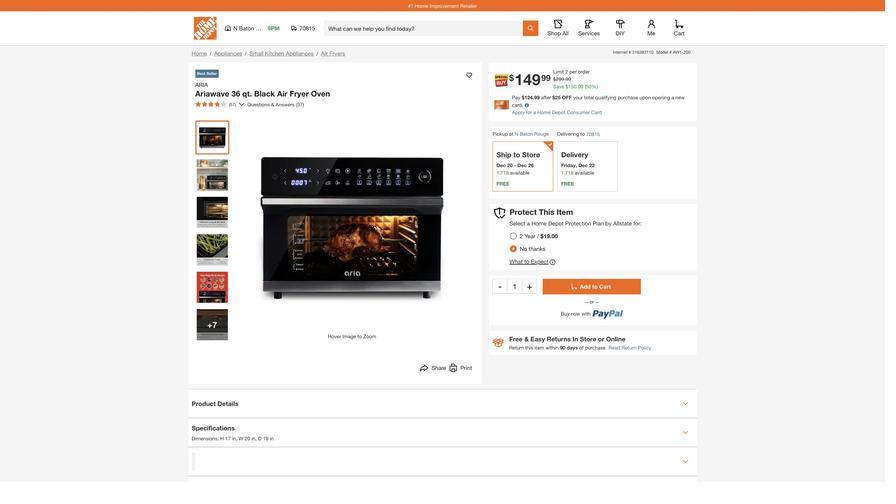 Task type: locate. For each thing, give the bounding box(es) containing it.
to for store
[[514, 151, 521, 159]]

n baton rouge button
[[515, 131, 549, 137]]

0 vertical spatial 2
[[566, 69, 569, 75]]

0 horizontal spatial #
[[629, 50, 632, 55]]

to inside button
[[593, 283, 598, 290]]

kitchen
[[265, 50, 284, 57]]

20
[[508, 162, 513, 168], [245, 436, 250, 442]]

pay
[[513, 94, 521, 100]]

the home depot logo image
[[194, 17, 217, 40]]

a inside 'protect this item select a home depot protection plan by allstate for:'
[[527, 220, 530, 227]]

dec left 22
[[579, 162, 588, 168]]

depot inside 'protect this item select a home depot protection plan by allstate for:'
[[549, 220, 564, 227]]

+
[[528, 282, 533, 292], [207, 320, 213, 330]]

0 horizontal spatial dec
[[497, 162, 506, 168]]

best
[[197, 71, 206, 76]]

(57) button
[[193, 99, 239, 110]]

or up purchase.
[[599, 335, 605, 343]]

+ inside button
[[528, 282, 533, 292]]

to inside "delivering to 70815"
[[581, 131, 585, 137]]

$ right the pay
[[522, 94, 525, 100]]

to right the add
[[593, 283, 598, 290]]

$ left 149
[[510, 73, 514, 83]]

1 vertical spatial 70815
[[587, 131, 601, 137]]

20 inside ship to store dec 20 - dec 26 1,718 available
[[508, 162, 513, 168]]

black aria air fryers aw1 200 1d.2 image
[[197, 197, 228, 228]]

cart right the add
[[600, 283, 612, 290]]

store up 26
[[523, 151, 541, 159]]

1 horizontal spatial 70815
[[587, 131, 601, 137]]

1 vertical spatial +
[[207, 320, 213, 330]]

for:
[[634, 220, 642, 227]]

home inside 'protect this item select a home depot protection plan by allstate for:'
[[532, 220, 547, 227]]

# right internet
[[629, 50, 632, 55]]

to right ship
[[514, 151, 521, 159]]

1 horizontal spatial &
[[525, 335, 529, 343]]

2 free from the left
[[562, 181, 575, 187]]

$
[[510, 73, 514, 83], [554, 76, 556, 82], [566, 83, 569, 89], [522, 94, 525, 100], [553, 94, 556, 100]]

1,718 inside ship to store dec 20 - dec 26 1,718 available
[[497, 170, 509, 176]]

19
[[263, 436, 269, 442]]

1 horizontal spatial available
[[575, 170, 595, 176]]

, left w
[[236, 436, 238, 442]]

in right the 17
[[232, 436, 236, 442]]

0 vertical spatial depot
[[553, 109, 566, 115]]

or
[[589, 299, 596, 305], [599, 335, 605, 343]]

free for friday,
[[562, 181, 575, 187]]

0 horizontal spatial free
[[497, 181, 510, 187]]

& up the this
[[525, 335, 529, 343]]

26
[[529, 162, 534, 168]]

(57) link
[[193, 99, 245, 110]]

0 vertical spatial cart
[[675, 30, 685, 36]]

#
[[629, 50, 632, 55], [670, 50, 672, 55]]

caret image
[[683, 401, 689, 407], [683, 430, 689, 436]]

1 horizontal spatial air
[[321, 50, 328, 57]]

1 horizontal spatial #
[[670, 50, 672, 55]]

1 vertical spatial 20
[[245, 436, 250, 442]]

20 right w
[[245, 436, 250, 442]]

policy
[[638, 345, 652, 351]]

store up of
[[581, 335, 597, 343]]

3 dec from the left
[[579, 162, 588, 168]]

1 horizontal spatial or
[[599, 335, 605, 343]]

0 vertical spatial +
[[528, 282, 533, 292]]

protect this item select a home depot protection plan by allstate for:
[[510, 208, 642, 227]]

20 down ship
[[508, 162, 513, 168]]

select
[[510, 220, 526, 227]]

what to expect
[[510, 258, 549, 265]]

1 vertical spatial baton
[[520, 131, 533, 137]]

available
[[511, 170, 530, 176], [575, 170, 595, 176]]

buy
[[561, 311, 570, 317]]

90
[[561, 345, 566, 351]]

opening
[[653, 94, 671, 100]]

1 horizontal spatial ,
[[256, 436, 257, 442]]

1 horizontal spatial +
[[528, 282, 533, 292]]

0 horizontal spatial .
[[565, 76, 566, 82]]

baton up 'small'
[[239, 25, 254, 31]]

black aria air fryers aw1 200 64.0 image
[[197, 122, 228, 153]]

black aria air fryers aw1 200 e1.1 image
[[197, 160, 228, 191]]

home down after
[[538, 109, 551, 115]]

0 horizontal spatial appliances
[[214, 50, 242, 57]]

3 in from the left
[[270, 436, 274, 442]]

1 caret image from the top
[[683, 401, 689, 407]]

0 vertical spatial 20
[[508, 162, 513, 168]]

1 horizontal spatial free
[[562, 181, 575, 187]]

n up appliances link
[[234, 25, 238, 31]]

no thanks
[[520, 246, 546, 252]]

free
[[510, 335, 523, 343]]

2 horizontal spatial in
[[270, 436, 274, 442]]

a
[[672, 94, 675, 100], [534, 109, 537, 115], [527, 220, 530, 227]]

or up buy now with button
[[589, 299, 596, 305]]

0 vertical spatial store
[[523, 151, 541, 159]]

home up 2 year / $19.00
[[532, 220, 547, 227]]

store inside free & easy returns in store or online return this item within 90 days of purchase. read return policy
[[581, 335, 597, 343]]

item
[[557, 208, 574, 217]]

0 horizontal spatial cart
[[600, 283, 612, 290]]

return right read
[[622, 345, 637, 351]]

0 horizontal spatial &
[[271, 101, 274, 107]]

1 horizontal spatial 2
[[566, 69, 569, 75]]

25
[[556, 94, 561, 100]]

0 horizontal spatial 1,718
[[497, 170, 509, 176]]

1 vertical spatial n
[[515, 131, 519, 137]]

your total qualifying purchase upon opening a new card.
[[513, 94, 685, 108]]

a right 'for'
[[534, 109, 537, 115]]

baton right at
[[520, 131, 533, 137]]

0 horizontal spatial -
[[499, 282, 502, 292]]

free down ship to store dec 20 - dec 26 1,718 available
[[497, 181, 510, 187]]

1 vertical spatial or
[[599, 335, 605, 343]]

22
[[590, 162, 595, 168]]

1 horizontal spatial dec
[[518, 162, 527, 168]]

rouge down apply for a home depot consumer card
[[535, 131, 549, 137]]

0 vertical spatial &
[[271, 101, 274, 107]]

ship to store dec 20 - dec 26 1,718 available
[[497, 151, 541, 176]]

in right 19
[[270, 436, 274, 442]]

+ for + 7
[[207, 320, 213, 330]]

2 vertical spatial a
[[527, 220, 530, 227]]

&
[[271, 101, 274, 107], [525, 335, 529, 343]]

small
[[250, 50, 264, 57]]

for
[[527, 109, 533, 115]]

0 vertical spatial .
[[565, 76, 566, 82]]

0 horizontal spatial return
[[510, 345, 525, 351]]

99 right 299
[[566, 76, 572, 82]]

1 vertical spatial caret image
[[683, 430, 689, 436]]

1 horizontal spatial appliances
[[286, 50, 314, 57]]

protection
[[566, 220, 592, 227]]

1 vertical spatial 2
[[520, 233, 523, 240]]

What can we help you find today? search field
[[329, 21, 523, 36]]

dec down ship
[[497, 162, 506, 168]]

at
[[510, 131, 514, 137]]

1 horizontal spatial -
[[515, 162, 517, 168]]

2 caret image from the top
[[683, 430, 689, 436]]

card.
[[513, 102, 524, 108]]

order
[[579, 69, 590, 75]]

cart inside "link"
[[675, 30, 685, 36]]

0 horizontal spatial in
[[232, 436, 236, 442]]

ariawave
[[195, 89, 230, 98]]

days
[[567, 345, 578, 351]]

, left d
[[256, 436, 257, 442]]

# left aw1-
[[670, 50, 672, 55]]

1 free from the left
[[497, 181, 510, 187]]

return down free
[[510, 345, 525, 351]]

/ right year
[[538, 233, 539, 240]]

& inside free & easy returns in store or online return this item within 90 days of purchase. read return policy
[[525, 335, 529, 343]]

home
[[415, 3, 429, 9], [192, 50, 207, 57], [538, 109, 551, 115], [532, 220, 547, 227]]

1 1,718 from the left
[[497, 170, 509, 176]]

a right select
[[527, 220, 530, 227]]

answers
[[276, 101, 295, 107]]

- inside ship to store dec 20 - dec 26 1,718 available
[[515, 162, 517, 168]]

air left fryers
[[321, 50, 328, 57]]

0 horizontal spatial available
[[511, 170, 530, 176]]

1,718 down ship
[[497, 170, 509, 176]]

a left 'new'
[[672, 94, 675, 100]]

to for expect
[[525, 258, 530, 265]]

1 vertical spatial -
[[499, 282, 502, 292]]

1 vertical spatial air
[[277, 89, 288, 98]]

pay $ 124.99 after $ 25 off
[[513, 94, 572, 100]]

0 horizontal spatial 99
[[542, 73, 551, 83]]

thanks
[[529, 246, 546, 252]]

1 horizontal spatial store
[[581, 335, 597, 343]]

0 vertical spatial caret image
[[683, 401, 689, 407]]

1 horizontal spatial 20
[[508, 162, 513, 168]]

1 vertical spatial rouge
[[535, 131, 549, 137]]

2 inside limit 2 per order $ 299 . 99 save $ 150 . 00 ( 50 %)
[[566, 69, 569, 75]]

$19.00
[[541, 233, 558, 240]]

details
[[218, 400, 239, 408]]

to left 70815 link
[[581, 131, 585, 137]]

depot down item in the top right of the page
[[549, 220, 564, 227]]

0 horizontal spatial a
[[527, 220, 530, 227]]

1 vertical spatial cart
[[600, 283, 612, 290]]

available down 22
[[575, 170, 595, 176]]

qt.
[[243, 89, 252, 98]]

/ left 'small'
[[245, 51, 247, 57]]

now
[[571, 311, 581, 317]]

0 horizontal spatial 70815
[[300, 25, 315, 31]]

rouge
[[256, 25, 272, 31], [535, 131, 549, 137]]

read
[[609, 345, 621, 351]]

in left d
[[252, 436, 256, 442]]

oven
[[311, 89, 330, 98]]

1 , from the left
[[236, 436, 238, 442]]

ship
[[497, 151, 512, 159]]

- left + button
[[499, 282, 502, 292]]

2 available from the left
[[575, 170, 595, 176]]

baton
[[239, 25, 254, 31], [520, 131, 533, 137]]

aw1-
[[674, 50, 684, 55]]

within
[[546, 345, 559, 351]]

70815 button
[[291, 25, 316, 32]]

None field
[[508, 279, 523, 294]]

- button
[[493, 279, 508, 294]]

to
[[581, 131, 585, 137], [514, 151, 521, 159], [525, 258, 530, 265], [593, 283, 598, 290], [358, 334, 362, 340]]

home link
[[192, 50, 207, 57]]

0 horizontal spatial 20
[[245, 436, 250, 442]]

1 vertical spatial store
[[581, 335, 597, 343]]

70815 down card
[[587, 131, 601, 137]]

0 horizontal spatial ,
[[236, 436, 238, 442]]

air up answers
[[277, 89, 288, 98]]

99 inside limit 2 per order $ 299 . 99 save $ 150 . 00 ( 50 %)
[[566, 76, 572, 82]]

70815 right 9pm
[[300, 25, 315, 31]]

0 horizontal spatial air
[[277, 89, 288, 98]]

1 vertical spatial &
[[525, 335, 529, 343]]

available down 26
[[511, 170, 530, 176]]

& for easy
[[525, 335, 529, 343]]

1 horizontal spatial .
[[577, 83, 579, 89]]

to left 'zoom'
[[358, 334, 362, 340]]

to inside ship to store dec 20 - dec 26 1,718 available
[[514, 151, 521, 159]]

1 appliances from the left
[[214, 50, 242, 57]]

appliances up seller
[[214, 50, 242, 57]]

0 vertical spatial -
[[515, 162, 517, 168]]

questions
[[248, 101, 270, 107]]

specifications
[[192, 424, 235, 432]]

appliances right kitchen
[[286, 50, 314, 57]]

2 1,718 from the left
[[562, 170, 574, 176]]

$ right save
[[566, 83, 569, 89]]

1 vertical spatial a
[[534, 109, 537, 115]]

- left 26
[[515, 162, 517, 168]]

0 vertical spatial baton
[[239, 25, 254, 31]]

depot down 25
[[553, 109, 566, 115]]

1,718 down friday, at the right
[[562, 170, 574, 176]]

option group
[[508, 230, 564, 255]]

apply now image
[[495, 100, 513, 110]]

2 dec from the left
[[518, 162, 527, 168]]

option group containing 2 year /
[[508, 230, 564, 255]]

free down friday, at the right
[[562, 181, 575, 187]]

1 horizontal spatial in
[[252, 436, 256, 442]]

n right at
[[515, 131, 519, 137]]

0 horizontal spatial +
[[207, 320, 213, 330]]

with
[[582, 311, 591, 317]]

0 vertical spatial a
[[672, 94, 675, 100]]

0 horizontal spatial n
[[234, 25, 238, 31]]

1 horizontal spatial 1,718
[[562, 170, 574, 176]]

dec left 26
[[518, 162, 527, 168]]

& left answers
[[271, 101, 274, 107]]

icon image
[[493, 339, 504, 348]]

2 left year
[[520, 233, 523, 240]]

50
[[587, 83, 592, 89]]

rouge up home / appliances / small kitchen appliances / air fryers
[[256, 25, 272, 31]]

0 vertical spatial or
[[589, 299, 596, 305]]

1 vertical spatial .
[[577, 83, 579, 89]]

0 vertical spatial 70815
[[300, 25, 315, 31]]

friday,
[[562, 162, 578, 168]]

caret image
[[683, 459, 689, 465]]

black aria air fryers aw1 200 66.3 image
[[197, 234, 228, 266]]

1 horizontal spatial return
[[622, 345, 637, 351]]

1 available from the left
[[511, 170, 530, 176]]

delivering
[[558, 131, 580, 137]]

in
[[573, 335, 579, 343]]

return
[[510, 345, 525, 351], [622, 345, 637, 351]]

new
[[676, 94, 685, 100]]

2 horizontal spatial dec
[[579, 162, 588, 168]]

2 horizontal spatial a
[[672, 94, 675, 100]]

1 vertical spatial depot
[[549, 220, 564, 227]]

0 vertical spatial n
[[234, 25, 238, 31]]

0 horizontal spatial rouge
[[256, 25, 272, 31]]

to for cart
[[593, 283, 598, 290]]

$ right after
[[553, 94, 556, 100]]

0 horizontal spatial store
[[523, 151, 541, 159]]

99 left limit
[[542, 73, 551, 83]]

,
[[236, 436, 238, 442], [256, 436, 257, 442]]

20 inside specifications dimensions: h 17 in , w 20 in , d 19 in
[[245, 436, 250, 442]]

apply for a home depot consumer card link
[[513, 109, 603, 115]]

2 left the per
[[566, 69, 569, 75]]

2 appliances from the left
[[286, 50, 314, 57]]

store
[[523, 151, 541, 159], [581, 335, 597, 343]]

cart up aw1-
[[675, 30, 685, 36]]

to right what
[[525, 258, 530, 265]]

hover
[[328, 334, 341, 340]]

card
[[592, 109, 603, 115]]

pickup
[[493, 131, 508, 137]]

0 vertical spatial air
[[321, 50, 328, 57]]

1 horizontal spatial 99
[[566, 76, 572, 82]]

70815 inside 70815 button
[[300, 25, 315, 31]]

1 horizontal spatial cart
[[675, 30, 685, 36]]

product details
[[192, 400, 239, 408]]



Task type: vqa. For each thing, say whether or not it's contained in the screenshot.
bottommost 70815
yes



Task type: describe. For each thing, give the bounding box(es) containing it.
after
[[542, 94, 552, 100]]

2 return from the left
[[622, 345, 637, 351]]

a inside your total qualifying purchase upon opening a new card.
[[672, 94, 675, 100]]

small kitchen appliances link
[[250, 50, 314, 57]]

149
[[515, 70, 541, 89]]

available inside ship to store dec 20 - dec 26 1,718 available
[[511, 170, 530, 176]]

aria link
[[195, 80, 211, 89]]

save
[[554, 83, 565, 89]]

1 dec from the left
[[497, 162, 506, 168]]

image
[[343, 334, 356, 340]]

0 vertical spatial rouge
[[256, 25, 272, 31]]

1 horizontal spatial rouge
[[535, 131, 549, 137]]

(
[[585, 83, 587, 89]]

air inside aria ariawave 36 qt. black air fryer oven
[[277, 89, 288, 98]]

70815 inside "delivering to 70815"
[[587, 131, 601, 137]]

%)
[[592, 83, 598, 89]]

easy
[[531, 335, 546, 343]]

consumer
[[567, 109, 590, 115]]

delivery friday, dec 22 1,718 available
[[562, 151, 595, 176]]

caret image inside the product details button
[[683, 401, 689, 407]]

protect
[[510, 208, 537, 217]]

$ inside $ 149 99
[[510, 73, 514, 83]]

questions & answers (37)
[[248, 101, 304, 107]]

(57)
[[229, 102, 236, 107]]

/ right home link
[[210, 51, 212, 57]]

plan
[[593, 220, 604, 227]]

internet # 316383110 model # aw1-200
[[614, 50, 691, 55]]

- inside button
[[499, 282, 502, 292]]

hover image to zoom
[[328, 334, 377, 340]]

what to expect button
[[510, 258, 556, 267]]

150
[[569, 83, 577, 89]]

aria
[[195, 81, 208, 88]]

free & easy returns in store or online return this item within 90 days of purchase. read return policy
[[510, 335, 652, 351]]

/ left air fryers link
[[317, 51, 319, 57]]

free for to
[[497, 181, 510, 187]]

add
[[580, 283, 591, 290]]

zoom
[[364, 334, 377, 340]]

& for answers
[[271, 101, 274, 107]]

purchase.
[[586, 345, 607, 351]]

what
[[510, 258, 523, 265]]

2 , from the left
[[256, 436, 257, 442]]

h
[[220, 436, 224, 442]]

1 horizontal spatial baton
[[520, 131, 533, 137]]

/ inside option group
[[538, 233, 539, 240]]

limit
[[554, 69, 564, 75]]

info image
[[525, 103, 529, 108]]

70815 link
[[587, 130, 601, 138]]

4 stars image
[[195, 102, 227, 107]]

1,718 inside delivery friday, dec 22 1,718 available
[[562, 170, 574, 176]]

0 horizontal spatial or
[[589, 299, 596, 305]]

home right #1
[[415, 3, 429, 9]]

internet
[[614, 50, 628, 55]]

1 in from the left
[[232, 436, 236, 442]]

dimensions:
[[192, 436, 219, 442]]

black aria air fryers aw1 200 c3.4 image
[[197, 272, 228, 303]]

hover image to zoom button
[[246, 121, 458, 340]]

1 horizontal spatial n
[[515, 131, 519, 137]]

$ down limit
[[554, 76, 556, 82]]

2 # from the left
[[670, 50, 672, 55]]

improvement
[[430, 3, 459, 9]]

#1 home improvement retailer
[[409, 3, 477, 9]]

this
[[539, 208, 555, 217]]

or inside free & easy returns in store or online return this item within 90 days of purchase. read return policy
[[599, 335, 605, 343]]

me button
[[641, 20, 663, 37]]

share button
[[421, 364, 447, 374]]

me
[[648, 30, 656, 36]]

share
[[432, 365, 447, 371]]

aria ariawave 36 qt. black air fryer oven
[[195, 81, 330, 98]]

diy
[[616, 30, 625, 36]]

store inside ship to store dec 20 - dec 26 1,718 available
[[523, 151, 541, 159]]

0 horizontal spatial baton
[[239, 25, 254, 31]]

99 inside $ 149 99
[[542, 73, 551, 83]]

7
[[213, 320, 217, 330]]

product
[[192, 400, 216, 408]]

black
[[254, 89, 275, 98]]

year
[[525, 233, 536, 240]]

upon
[[640, 94, 652, 100]]

$ 149 99
[[510, 70, 551, 89]]

specifications dimensions: h 17 in , w 20 in , d 19 in
[[192, 424, 274, 442]]

n baton rouge
[[234, 25, 272, 31]]

allstate
[[614, 220, 632, 227]]

1 return from the left
[[510, 345, 525, 351]]

apply for a home depot consumer card
[[513, 109, 603, 115]]

2 in from the left
[[252, 436, 256, 442]]

shop
[[548, 30, 561, 36]]

diy button
[[610, 20, 632, 37]]

off
[[563, 94, 572, 100]]

available inside delivery friday, dec 22 1,718 available
[[575, 170, 595, 176]]

to for 70815
[[581, 131, 585, 137]]

seller
[[207, 71, 217, 76]]

17
[[225, 436, 231, 442]]

1 horizontal spatial a
[[534, 109, 537, 115]]

best seller
[[197, 71, 217, 76]]

w
[[239, 436, 244, 442]]

black aria air fryers aw1 200 4f.5 image
[[197, 309, 228, 341]]

0 horizontal spatial 2
[[520, 233, 523, 240]]

home up "best"
[[192, 50, 207, 57]]

air fryers link
[[321, 50, 345, 57]]

services button
[[578, 20, 601, 37]]

add to cart button
[[543, 279, 642, 295]]

purchase
[[618, 94, 639, 100]]

+ 7
[[207, 320, 217, 330]]

expect
[[531, 258, 549, 265]]

limit 2 per order $ 299 . 99 save $ 150 . 00 ( 50 %)
[[554, 69, 598, 89]]

read return policy link
[[609, 344, 652, 352]]

cart inside button
[[600, 283, 612, 290]]

shop all
[[548, 30, 569, 36]]

cart link
[[672, 20, 688, 37]]

+ for +
[[528, 282, 533, 292]]

200
[[684, 50, 691, 55]]

retailer
[[461, 3, 477, 9]]

9pm
[[268, 25, 280, 31]]

1 # from the left
[[629, 50, 632, 55]]

buy now with
[[561, 311, 591, 317]]

(37)
[[296, 101, 304, 107]]

dec inside delivery friday, dec 22 1,718 available
[[579, 162, 588, 168]]

services
[[579, 30, 601, 36]]

00
[[579, 83, 584, 89]]

of
[[580, 345, 584, 351]]



